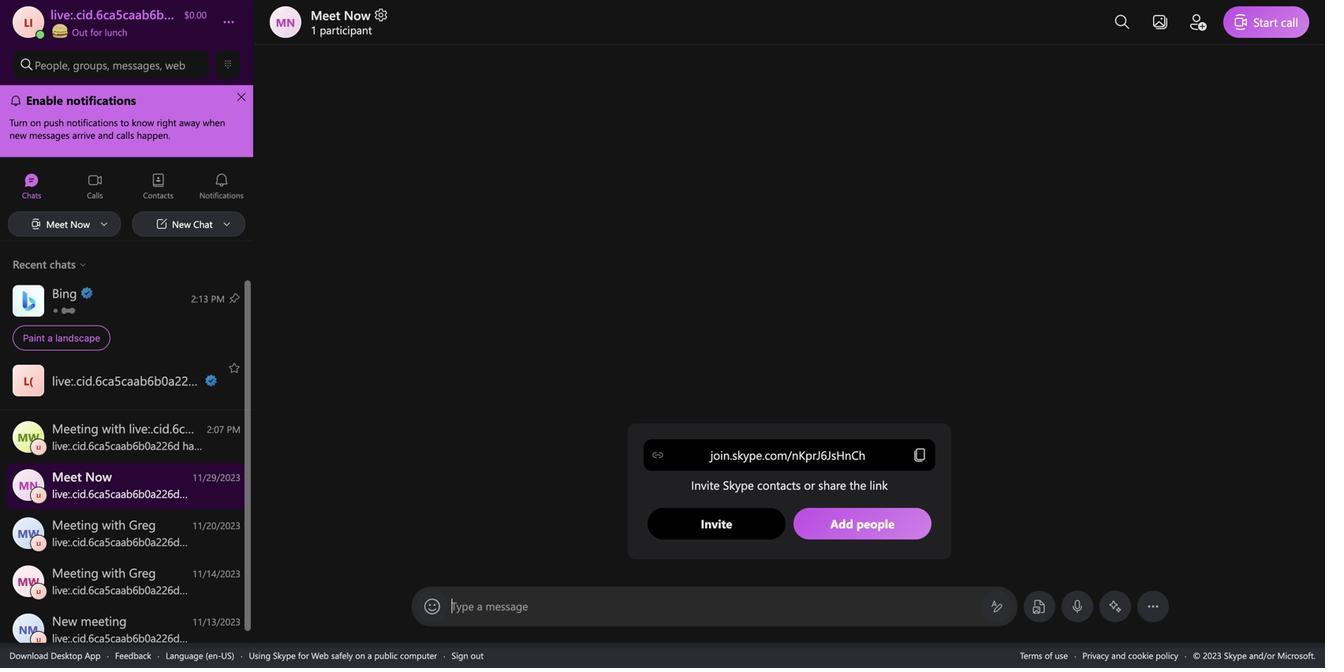 Task type: describe. For each thing, give the bounding box(es) containing it.
live:.cid.6ca5caab6b0a226d for has made the chat history visible to everyone
[[643, 506, 752, 519]]

manage
[[929, 538, 962, 551]]

conversation
[[727, 538, 778, 551]]

safely
[[331, 650, 353, 661]]

web
[[311, 650, 329, 661]]

language
[[166, 650, 203, 661]]

has
[[754, 506, 768, 519]]

feedback
[[115, 650, 151, 661]]

sign out link
[[452, 650, 484, 661]]

and
[[1112, 650, 1126, 661]]

made
[[771, 506, 793, 519]]

1 vertical spatial for
[[298, 650, 309, 661]]

sign out
[[452, 650, 484, 661]]

to right access
[[992, 538, 1001, 551]]

visible
[[861, 506, 886, 519]]

meet now button
[[311, 6, 389, 23]]

sign
[[452, 650, 468, 661]]

everyone
[[899, 506, 936, 519]]

this
[[710, 538, 725, 551]]

(en-
[[206, 650, 221, 661]]

out
[[471, 650, 484, 661]]

of
[[1045, 650, 1053, 661]]

using
[[249, 650, 271, 661]]

people, groups, messages, web
[[35, 57, 185, 72]]

type
[[451, 599, 474, 613]]

a right on
[[368, 650, 372, 661]]

download desktop app
[[9, 650, 101, 661]]

to right settings
[[918, 538, 927, 551]]

cookie
[[1128, 650, 1153, 661]]

0 horizontal spatial the
[[796, 506, 809, 519]]

settings
[[884, 538, 916, 551]]

paint
[[23, 332, 45, 344]]

link.
[[812, 538, 828, 551]]

1 vertical spatial the
[[1003, 538, 1016, 551]]

access
[[964, 538, 990, 551]]

out for lunch button
[[50, 22, 207, 38]]

us)
[[221, 650, 234, 661]]

a left the link.
[[805, 538, 810, 551]]

out
[[72, 26, 88, 38]]

message
[[486, 599, 528, 613]]

landscape
[[55, 332, 100, 344]]

privacy
[[1083, 650, 1109, 661]]

use
[[1055, 650, 1068, 661]]

paint a landscape button
[[0, 280, 253, 357]]

group.
[[1019, 538, 1045, 551]]

to right go
[[845, 538, 853, 551]]

language (en-us) link
[[166, 650, 234, 661]]

using skype for web safely on a public computer
[[249, 650, 437, 661]]

history
[[831, 506, 858, 519]]



Task type: locate. For each thing, give the bounding box(es) containing it.
download
[[9, 650, 48, 661]]

people,
[[35, 57, 70, 72]]

type a message
[[451, 599, 528, 613]]

1 horizontal spatial for
[[298, 650, 309, 661]]

for inside out for lunch button
[[90, 26, 102, 38]]

privacy and cookie policy
[[1083, 650, 1178, 661]]

live:.cid.6ca5caab6b0a226d left enabled
[[534, 538, 643, 551]]

group
[[856, 538, 881, 551]]

messages,
[[113, 57, 162, 72]]

public
[[374, 650, 398, 661]]

0 vertical spatial for
[[90, 26, 102, 38]]

computer
[[400, 650, 437, 661]]

paint a landscape
[[23, 332, 100, 344]]

live:.cid.6ca5caab6b0a226d for enabled joining this conversation using a link. go to group settings to manage access to the group.
[[534, 538, 643, 551]]

groups,
[[73, 57, 110, 72]]

people, groups, messages, web button
[[13, 50, 209, 79]]

skype
[[273, 650, 296, 661]]

now
[[344, 6, 371, 23]]

0 vertical spatial the
[[796, 506, 809, 519]]

joining
[[680, 538, 708, 551]]

policy
[[1156, 650, 1178, 661]]

terms of use link
[[1020, 650, 1068, 661]]

live:.cid.6ca5caab6b0a226d has made the chat history visible to everyone
[[643, 506, 936, 519]]

live:.cid.6ca5caab6b0a226d
[[643, 506, 752, 519], [534, 538, 643, 551]]

for right out
[[90, 26, 102, 38]]

enabled
[[645, 538, 678, 551]]

the left chat
[[796, 506, 809, 519]]

on
[[355, 650, 365, 661]]

to right the visible at right
[[888, 506, 896, 519]]

out for lunch
[[69, 26, 127, 38]]

desktop
[[51, 650, 82, 661]]

go
[[831, 538, 843, 551]]

the left group.
[[1003, 538, 1016, 551]]

chat
[[811, 506, 828, 519]]

meet
[[311, 6, 340, 23]]

language (en-us)
[[166, 650, 234, 661]]

a inside button
[[48, 332, 53, 344]]

live:.cid.6ca5caab6b0a226d up joining
[[643, 506, 752, 519]]

using skype for web safely on a public computer link
[[249, 650, 437, 661]]

feedback link
[[115, 650, 151, 661]]

using
[[781, 538, 803, 551]]

1 horizontal spatial the
[[1003, 538, 1016, 551]]

0 vertical spatial live:.cid.6ca5caab6b0a226d
[[643, 506, 752, 519]]

lunch
[[105, 26, 127, 38]]

for
[[90, 26, 102, 38], [298, 650, 309, 661]]

1 vertical spatial live:.cid.6ca5caab6b0a226d
[[534, 538, 643, 551]]

a
[[48, 332, 53, 344], [805, 538, 810, 551], [477, 599, 483, 613], [368, 650, 372, 661]]

a right paint
[[48, 332, 53, 344]]

privacy and cookie policy link
[[1083, 650, 1178, 661]]

tab list
[[0, 166, 253, 209]]

terms
[[1020, 650, 1043, 661]]

to
[[888, 506, 896, 519], [845, 538, 853, 551], [918, 538, 927, 551], [992, 538, 1001, 551]]

terms of use
[[1020, 650, 1068, 661]]

download desktop app link
[[9, 650, 101, 661]]

live:.cid.6ca5caab6b0a226d enabled joining this conversation using a link. go to group settings to manage access to the group.
[[534, 538, 1045, 551]]

0 horizontal spatial for
[[90, 26, 102, 38]]

for left web
[[298, 650, 309, 661]]

meet now
[[311, 6, 371, 23]]

the
[[796, 506, 809, 519], [1003, 538, 1016, 551]]

a right type
[[477, 599, 483, 613]]

web
[[165, 57, 185, 72]]

Type a message text field
[[452, 599, 978, 615]]

app
[[85, 650, 101, 661]]



Task type: vqa. For each thing, say whether or not it's contained in the screenshot.
If
no



